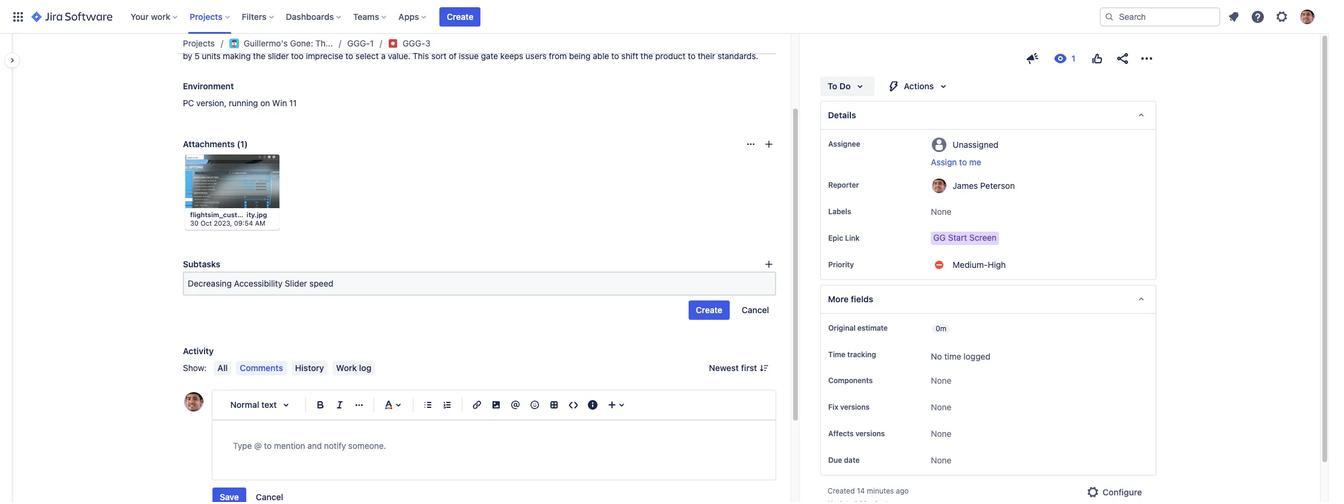 Task type: locate. For each thing, give the bounding box(es) containing it.
0 vertical spatial cancel
[[742, 305, 770, 315]]

making
[[223, 51, 251, 61]]

create
[[447, 11, 474, 21], [696, 305, 723, 315]]

on
[[260, 98, 270, 108]]

sidebar navigation image
[[0, 48, 27, 72]]

create inside primary element
[[447, 11, 474, 21]]

versions for fix versions
[[841, 403, 870, 412]]

priority
[[829, 260, 855, 269]]

1 vertical spatial being
[[569, 51, 591, 61]]

notifications image
[[1227, 9, 1242, 24]]

menu.
[[512, 36, 536, 47]]

profile image of james peterson image
[[184, 393, 204, 412]]

projects
[[190, 11, 223, 21], [183, 38, 215, 48]]

assign to me
[[932, 157, 982, 167]]

comments button
[[236, 361, 287, 376]]

no
[[932, 352, 943, 362]]

cancel button down create subtask icon
[[735, 301, 777, 320]]

some
[[307, 36, 328, 47]]

0 horizontal spatial ggg-
[[348, 38, 370, 48]]

1 horizontal spatial sliders
[[667, 36, 693, 47]]

ggg- up this
[[403, 38, 425, 48]]

1 horizontal spatial ggg-
[[403, 38, 425, 48]]

cancel button
[[735, 301, 777, 320], [249, 488, 291, 503]]

assign
[[932, 157, 958, 167]]

create button up accessibility
[[440, 7, 481, 26]]

due date
[[829, 456, 860, 465]]

1 vertical spatial cancel
[[256, 492, 283, 502]]

delete image
[[260, 160, 274, 175]]

cancel right save
[[256, 492, 283, 502]]

1 none from the top
[[932, 207, 952, 217]]

0 horizontal spatial sliders
[[378, 36, 403, 47]]

fix
[[829, 403, 839, 412]]

projects up the 5
[[183, 38, 215, 48]]

tracking
[[848, 350, 877, 359]]

create up accessibility
[[447, 11, 474, 21]]

a left value.
[[381, 51, 386, 61]]

1 ggg- from the left
[[348, 38, 370, 48]]

sliders
[[378, 36, 403, 47], [667, 36, 693, 47]]

projects inside dropdown button
[[190, 11, 223, 21]]

save button
[[213, 488, 246, 503]]

screen
[[970, 233, 997, 243]]

banner containing your work
[[0, 0, 1330, 34]]

being
[[562, 36, 584, 47], [569, 51, 591, 61]]

james
[[953, 180, 979, 191]]

table image
[[547, 398, 562, 412]]

3
[[425, 38, 431, 48]]

jira software image
[[31, 9, 112, 24], [31, 9, 112, 24]]

1 vertical spatial cancel button
[[249, 488, 291, 503]]

details
[[829, 110, 857, 120]]

versions right the fix
[[841, 403, 870, 412]]

add attachment image
[[765, 140, 775, 149]]

1 horizontal spatial cancel
[[742, 305, 770, 315]]

th...
[[316, 38, 333, 48]]

ggg- up "select"
[[348, 38, 370, 48]]

2 ggg- from the left
[[403, 38, 425, 48]]

components pin to top. only you can see pinned fields. image
[[876, 377, 885, 386]]

original estimate
[[829, 324, 888, 333]]

medium-high
[[953, 260, 1007, 270]]

a
[[222, 36, 227, 47], [627, 36, 631, 47], [381, 51, 386, 61]]

save
[[220, 492, 239, 502]]

shift
[[622, 51, 639, 61]]

1
[[370, 38, 374, 48]]

gone:
[[290, 38, 313, 48]]

dashboards button
[[282, 7, 346, 26]]

1 vertical spatial by
[[183, 51, 192, 61]]

0 horizontal spatial of
[[330, 36, 338, 47]]

0 vertical spatial cancel button
[[735, 301, 777, 320]]

1 horizontal spatial cancel button
[[735, 301, 777, 320]]

bug image
[[388, 39, 398, 48]]

none for fix versions
[[932, 402, 952, 413]]

0 horizontal spatial cancel
[[256, 492, 283, 502]]

of right some
[[330, 36, 338, 47]]

0 horizontal spatial create button
[[440, 7, 481, 26]]

assign to me button
[[932, 156, 1145, 169]]

fix versions
[[829, 403, 870, 412]]

shifted
[[586, 36, 613, 47]]

a left guillermo's gone: the game image
[[222, 36, 227, 47]]

projects link
[[183, 36, 215, 51]]

being up from
[[562, 36, 584, 47]]

a left user
[[627, 36, 631, 47]]

2 sliders from the left
[[667, 36, 693, 47]]

plaguing
[[271, 36, 305, 47]]

gg
[[934, 233, 946, 243]]

create for create button in the primary element
[[447, 11, 474, 21]]

gate
[[481, 51, 498, 61]]

components
[[829, 377, 873, 386]]

sliders up product
[[667, 36, 693, 47]]

by left the 5
[[183, 51, 192, 61]]

ggg-
[[348, 38, 370, 48], [403, 38, 425, 48]]

sliders up value.
[[378, 36, 403, 47]]

more fields element
[[821, 285, 1157, 314]]

vote options: no one has voted for this issue yet. image
[[1091, 51, 1105, 66]]

cancel for create
[[742, 305, 770, 315]]

work
[[151, 11, 170, 21]]

from
[[549, 51, 567, 61]]

1 horizontal spatial create button
[[689, 301, 730, 320]]

menu bar
[[212, 361, 378, 376]]

code snippet image
[[567, 398, 581, 412]]

estimate
[[858, 324, 888, 333]]

due
[[829, 456, 843, 465]]

5 none from the top
[[932, 456, 952, 466]]

do
[[840, 81, 851, 91]]

created
[[828, 487, 855, 496]]

standards.
[[718, 51, 759, 61]]

the left "value"
[[340, 36, 353, 47]]

details element
[[821, 101, 1157, 130]]

1 vertical spatial versions
[[856, 430, 885, 439]]

add image, video, or file image
[[489, 398, 504, 412]]

Comment - Main content area, start typing to enter text. text field
[[233, 439, 756, 454]]

Subtasks field
[[184, 273, 776, 295]]

time tracking
[[829, 350, 877, 359]]

user
[[633, 36, 650, 47]]

1 vertical spatial of
[[449, 51, 457, 61]]

cancel button right save button on the left of the page
[[249, 488, 291, 503]]

0 vertical spatial projects
[[190, 11, 223, 21]]

0 vertical spatial create button
[[440, 7, 481, 26]]

normal
[[230, 400, 259, 410]]

cancel down create subtask icon
[[742, 305, 770, 315]]

to left me
[[960, 157, 968, 167]]

this
[[413, 51, 429, 61]]

italic ⌘i image
[[333, 398, 347, 412]]

their
[[698, 51, 716, 61]]

projects up are
[[190, 11, 223, 21]]

1 vertical spatial projects
[[183, 38, 215, 48]]

0 vertical spatial by
[[615, 36, 624, 47]]

environment
[[183, 81, 234, 91]]

create for bottommost create button
[[696, 305, 723, 315]]

being left able
[[569, 51, 591, 61]]

to right able
[[612, 51, 620, 61]]

none for labels
[[932, 207, 952, 217]]

1 horizontal spatial by
[[615, 36, 624, 47]]

0 vertical spatial versions
[[841, 403, 870, 412]]

gg start screen
[[934, 233, 997, 243]]

of right sort
[[449, 51, 457, 61]]

actions
[[904, 81, 935, 91]]

history
[[295, 363, 324, 373]]

guillermo's gone: the game image
[[229, 39, 239, 48]]

ggg- for 3
[[403, 38, 425, 48]]

0 vertical spatial create
[[447, 11, 474, 21]]

0 horizontal spatial create
[[447, 11, 474, 21]]

1 horizontal spatial create
[[696, 305, 723, 315]]

numbered list ⌘⇧7 image
[[440, 398, 455, 412]]

there are a few issues plaguing some of the value sliders in the accessibility options menu. when being shifted by a user the sliders increase/decrease by 5 units making the slider too imprecise to select a value. this sort of issue gate keeps users from being able to shift the product to their standards.
[[183, 36, 768, 61]]

in
[[405, 36, 412, 47]]

cancel for save
[[256, 492, 283, 502]]

create button up newest
[[689, 301, 730, 320]]

0 horizontal spatial cancel button
[[249, 488, 291, 503]]

0m
[[936, 324, 947, 333]]

1 horizontal spatial of
[[449, 51, 457, 61]]

time
[[945, 352, 962, 362]]

versions
[[841, 403, 870, 412], [856, 430, 885, 439]]

the right in
[[414, 36, 427, 47]]

the right user
[[653, 36, 665, 47]]

5
[[195, 51, 200, 61]]

3 none from the top
[[932, 402, 952, 413]]

4 none from the top
[[932, 429, 952, 439]]

your
[[131, 11, 149, 21]]

versions right affects
[[856, 430, 885, 439]]

info panel image
[[586, 398, 600, 412]]

give feedback image
[[1026, 51, 1041, 66]]

peterson
[[981, 180, 1016, 191]]

1 sliders from the left
[[378, 36, 403, 47]]

bullet list ⌘⇧8 image
[[421, 398, 435, 412]]

1 vertical spatial create button
[[689, 301, 730, 320]]

none for affects versions
[[932, 429, 952, 439]]

1 vertical spatial create
[[696, 305, 723, 315]]

all button
[[214, 361, 231, 376]]

normal text button
[[225, 392, 301, 419]]

banner
[[0, 0, 1330, 34]]

create up newest
[[696, 305, 723, 315]]

0 horizontal spatial by
[[183, 51, 192, 61]]

by up shift
[[615, 36, 624, 47]]

2 horizontal spatial a
[[627, 36, 631, 47]]

the down user
[[641, 51, 653, 61]]

running
[[229, 98, 258, 108]]

guillermo's gone: th...
[[244, 38, 333, 48]]

download image
[[239, 160, 254, 175]]

labels
[[829, 207, 852, 216]]

keeps
[[501, 51, 524, 61]]



Task type: vqa. For each thing, say whether or not it's contained in the screenshot.
Guillermo's
yes



Task type: describe. For each thing, give the bounding box(es) containing it.
high
[[988, 260, 1007, 270]]

attachments menu image
[[747, 140, 756, 149]]

help image
[[1251, 9, 1266, 24]]

configure
[[1103, 488, 1143, 498]]

minutes
[[868, 487, 895, 496]]

log
[[359, 363, 372, 373]]

more fields
[[829, 294, 874, 304]]

share image
[[1116, 51, 1131, 66]]

your work button
[[127, 7, 183, 26]]

show:
[[183, 363, 207, 373]]

no time logged
[[932, 352, 991, 362]]

create button inside primary element
[[440, 7, 481, 26]]

emoji image
[[528, 398, 542, 412]]

units
[[202, 51, 221, 61]]

actions image
[[1140, 51, 1155, 66]]

bold ⌘b image
[[313, 398, 328, 412]]

link
[[846, 234, 860, 243]]

normal text
[[230, 400, 277, 410]]

1 horizontal spatial a
[[381, 51, 386, 61]]

date
[[845, 456, 860, 465]]

slider
[[268, 51, 289, 61]]

imprecise
[[306, 51, 343, 61]]

primary element
[[7, 0, 1100, 34]]

settings image
[[1276, 9, 1290, 24]]

text
[[262, 400, 277, 410]]

guillermo's
[[244, 38, 288, 48]]

created 14 minutes ago
[[828, 487, 909, 496]]

the down guillermo's
[[253, 51, 266, 61]]

teams
[[353, 11, 379, 21]]

menu bar containing all
[[212, 361, 378, 376]]

version,
[[196, 98, 227, 108]]

your work
[[131, 11, 170, 21]]

original
[[829, 324, 856, 333]]

your profile and settings image
[[1301, 9, 1316, 24]]

guillermo's gone: th... link
[[229, 36, 333, 51]]

affects
[[829, 430, 854, 439]]

able
[[593, 51, 610, 61]]

win
[[272, 98, 287, 108]]

11
[[289, 98, 297, 108]]

cancel button for create
[[735, 301, 777, 320]]

copy link to issue image
[[428, 38, 438, 48]]

configure link
[[1079, 483, 1150, 503]]

search image
[[1105, 12, 1115, 21]]

dashboards
[[286, 11, 334, 21]]

product
[[656, 51, 686, 61]]

start
[[949, 233, 968, 243]]

ggg-3
[[403, 38, 431, 48]]

are
[[208, 36, 220, 47]]

to inside button
[[960, 157, 968, 167]]

value
[[355, 36, 375, 47]]

epic link
[[829, 234, 860, 243]]

priority pin to top. only you can see pinned fields. image
[[857, 260, 867, 270]]

cancel button for save
[[249, 488, 291, 503]]

ggg-3 link
[[403, 36, 431, 51]]

to down ggg-1
[[346, 51, 353, 61]]

users
[[526, 51, 547, 61]]

fields
[[852, 294, 874, 304]]

projects for projects dropdown button
[[190, 11, 223, 21]]

mention image
[[509, 398, 523, 412]]

to do
[[828, 81, 851, 91]]

filters button
[[238, 7, 279, 26]]

appswitcher icon image
[[11, 9, 25, 24]]

projects button
[[186, 7, 235, 26]]

apps button
[[395, 7, 431, 26]]

newest first button
[[702, 361, 777, 376]]

increase/decrease
[[695, 36, 765, 47]]

0 horizontal spatial a
[[222, 36, 227, 47]]

value.
[[388, 51, 411, 61]]

pc version, running on win 11
[[183, 98, 297, 108]]

work log button
[[333, 361, 375, 376]]

more
[[829, 294, 850, 304]]

filters
[[242, 11, 267, 21]]

to do button
[[821, 77, 875, 96]]

james peterson
[[953, 180, 1016, 191]]

all
[[218, 363, 228, 373]]

newest
[[709, 363, 739, 373]]

projects for projects link
[[183, 38, 215, 48]]

attachments (1)
[[183, 139, 248, 149]]

Search field
[[1100, 7, 1221, 26]]

teams button
[[350, 7, 392, 26]]

ago
[[897, 487, 909, 496]]

2 none from the top
[[932, 376, 952, 386]]

actions button
[[880, 77, 959, 96]]

14
[[857, 487, 865, 496]]

0 vertical spatial of
[[330, 36, 338, 47]]

more formatting image
[[352, 398, 367, 412]]

issue
[[459, 51, 479, 61]]

none for due date
[[932, 456, 952, 466]]

newest first image
[[760, 364, 770, 373]]

time tracking pin to top. only you can see pinned fields. image
[[879, 350, 889, 360]]

create subtask image
[[765, 260, 775, 269]]

newest first
[[709, 363, 758, 373]]

to left the their
[[688, 51, 696, 61]]

apps
[[399, 11, 419, 21]]

attachments
[[183, 139, 235, 149]]

to
[[828, 81, 838, 91]]

link image
[[470, 398, 484, 412]]

versions for affects versions
[[856, 430, 885, 439]]

accessibility
[[429, 36, 477, 47]]

affects versions
[[829, 430, 885, 439]]

few
[[229, 36, 243, 47]]

(1)
[[237, 139, 248, 149]]

work
[[336, 363, 357, 373]]

0 vertical spatial being
[[562, 36, 584, 47]]

ggg- for 1
[[348, 38, 370, 48]]

me
[[970, 157, 982, 167]]

select
[[356, 51, 379, 61]]

sort
[[432, 51, 447, 61]]



